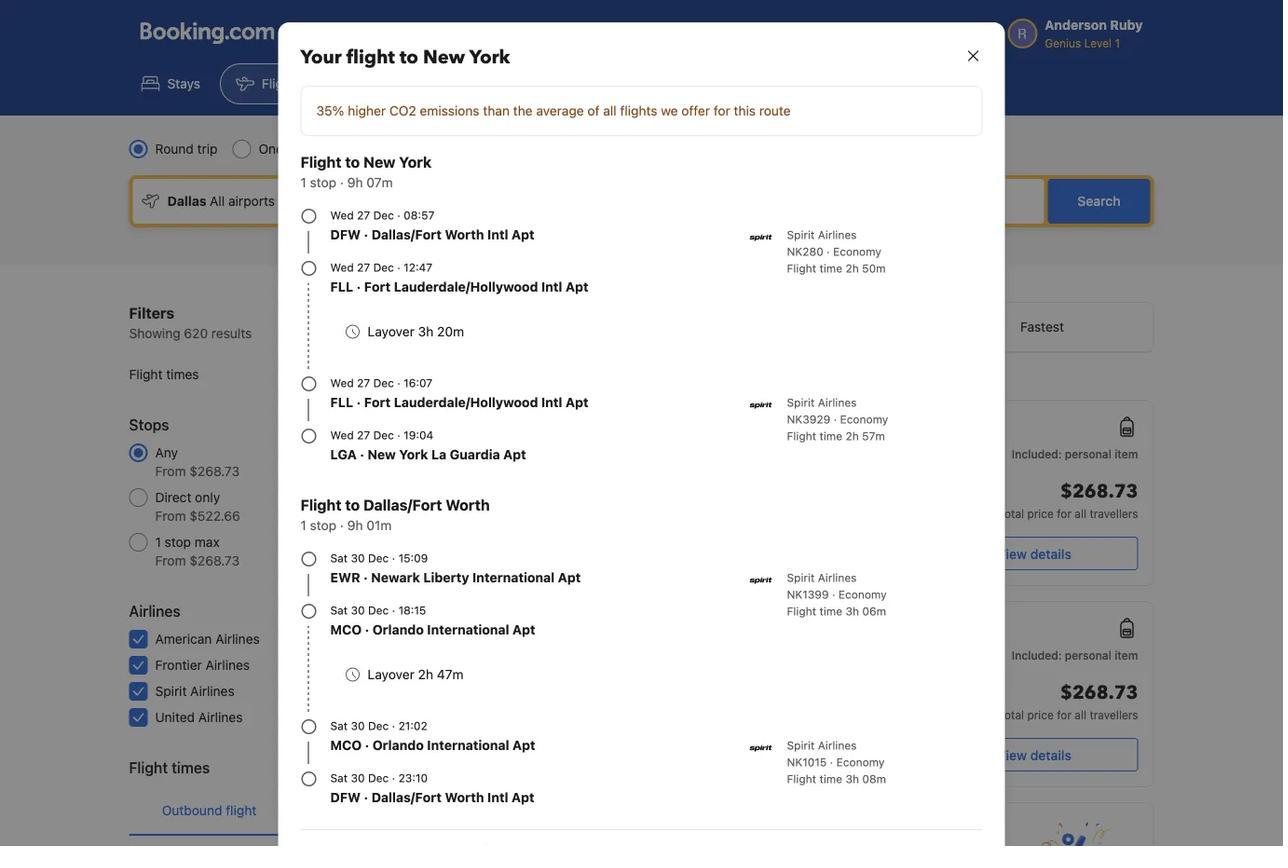 Task type: vqa. For each thing, say whether or not it's contained in the screenshot.
'27' within the Wed 27 Dec · 19:04 Lga · New York La Guardia Apt
yes



Task type: describe. For each thing, give the bounding box(es) containing it.
intl for wed 27 dec · 12:47 fll · fort lauderdale/hollywood intl apt
[[542, 279, 563, 295]]

co2
[[390, 103, 416, 118]]

the
[[513, 103, 533, 118]]

dec for sat 30 dec · 15:09 ewr · newark liberty international apt
[[368, 552, 389, 565]]

intl for wed 27 dec · 08:57 dfw · dallas/fort worth intl apt
[[488, 227, 509, 242]]

19:04 lga . 27 dec
[[832, 418, 900, 453]]

dec for sat 30 dec · 18:15 mco · orlando international apt
[[368, 604, 389, 617]]

car
[[506, 76, 527, 91]]

19:04 inside wed 27 dec · 19:04 lga · new york la guardia apt
[[404, 429, 434, 442]]

flights link
[[220, 63, 318, 104]]

spirit airlines nk1015 · economy flight time 3h 08m
[[787, 739, 887, 786]]

offer
[[682, 103, 710, 118]]

dallas/fort for sat 30 dec · 23:10 dfw · dallas/fort worth intl apt
[[372, 790, 442, 806]]

21:02
[[399, 720, 428, 733]]

flight down united
[[129, 759, 168, 777]]

1 for flight to new york
[[301, 175, 307, 190]]

08m
[[863, 773, 887, 786]]

layover for new
[[368, 324, 415, 339]]

01m
[[367, 518, 392, 533]]

apt inside the sat 30 dec · 18:15 mco · orlando international apt
[[513, 622, 536, 638]]

for inside your flight to new york dialog
[[714, 103, 731, 118]]

newark
[[371, 570, 420, 585]]

07m
[[367, 175, 393, 190]]

city
[[387, 141, 409, 157]]

filters
[[129, 304, 175, 322]]

outbound
[[162, 803, 222, 819]]

35% higher co2 emissions than the average of all flights we offer for this route
[[317, 103, 791, 118]]

1 flight times from the top
[[129, 367, 199, 382]]

sat for sat 30 dec · 15:09 ewr · newark liberty international apt
[[331, 552, 348, 565]]

dfw for sat 30 dec · 23:10 dfw · dallas/fort worth intl apt
[[331, 790, 361, 806]]

flight + hotel
[[364, 76, 444, 91]]

trip savings
[[557, 821, 620, 834]]

return
[[332, 803, 373, 819]]

wed for wed 27 dec · 08:57 dfw · dallas/fort worth intl apt
[[331, 209, 354, 222]]

77
[[435, 490, 450, 505]]

9h for dallas/fort
[[347, 518, 363, 533]]

united
[[155, 710, 195, 725]]

outbound flight button
[[129, 787, 289, 835]]

apt inside sat 30 dec · 15:09 ewr · newark liberty international apt
[[558, 570, 581, 585]]

economy for newark liberty international apt
[[839, 588, 887, 601]]

spirit airlines nk3929 · economy flight time 2h 57m
[[787, 396, 889, 443]]

16:07
[[404, 377, 433, 390]]

1 inside 1 stop max from $268.73
[[155, 535, 161, 550]]

from inside direct only from $522.66
[[155, 509, 186, 524]]

dec for sat 30 dec · 21:02 mco · orlando international apt
[[368, 720, 389, 733]]

fll for wed 27 dec · 16:07 fll · fort lauderdale/hollywood intl apt
[[331, 395, 353, 410]]

$268.73 inside 1 stop max from $268.73
[[190, 553, 240, 569]]

2 vertical spatial for
[[1057, 709, 1072, 722]]

19:04 inside the '19:04 lga . 27 dec'
[[858, 418, 900, 436]]

.
[[857, 436, 860, 449]]

nk3929
[[787, 413, 831, 426]]

· inside spirit airlines nk280 · economy flight time 2h 50m
[[827, 245, 830, 258]]

· inside spirit airlines nk3929 · economy flight time 2h 57m
[[834, 413, 837, 426]]

1 total from the top
[[999, 507, 1025, 520]]

fort for wed 27 dec · 12:47 fll · fort lauderdale/hollywood intl apt
[[364, 279, 391, 295]]

2h for dallas/fort worth intl apt
[[846, 262, 859, 275]]

flight to dallas/fort worth 1 stop · 9h 01m
[[301, 496, 490, 533]]

dec for wed 27 dec · 08:57 dfw · dallas/fort worth intl apt
[[373, 209, 394, 222]]

international for sat 30 dec · 18:15 mco · orlando international apt
[[427, 622, 510, 638]]

+
[[401, 76, 409, 91]]

spirit airlines image for newark liberty international apt
[[750, 570, 772, 592]]

airlines for american airlines
[[216, 632, 260, 647]]

any from $268.73
[[155, 445, 240, 479]]

20m
[[437, 324, 464, 339]]

1 stop max from $268.73
[[155, 535, 240, 569]]

to for dallas/fort
[[345, 496, 360, 514]]

wed 27 dec · 16:07 fll · fort lauderdale/hollywood intl apt
[[331, 377, 589, 410]]

sat 30 dec · 21:02 mco · orlando international apt
[[331, 720, 536, 753]]

la
[[432, 447, 447, 462]]

0 vertical spatial york
[[470, 45, 510, 70]]

layover 3h 20m
[[368, 324, 464, 339]]

47m
[[437, 667, 464, 682]]

airlines for spirit airlines nk280 · economy flight time 2h 50m
[[818, 228, 857, 241]]

2 travellers from the top
[[1090, 709, 1139, 722]]

trip
[[197, 141, 218, 157]]

dec inside the '19:04 lga . 27 dec'
[[879, 440, 900, 453]]

stops
[[129, 416, 169, 434]]

flight inside spirit airlines nk3929 · economy flight time 2h 57m
[[787, 430, 817, 443]]

flight for outbound
[[226, 803, 257, 819]]

worth inside flight to dallas/fort worth 1 stop · 9h 01m
[[446, 496, 490, 514]]

trip
[[557, 821, 577, 834]]

price for 1st view details button from the top of the page
[[1028, 507, 1054, 520]]

apt inside sat 30 dec · 21:02 mco · orlando international apt
[[513, 738, 536, 753]]

filters showing 620 results
[[129, 304, 252, 341]]

flight inside spirit airlines nk280 · economy flight time 2h 50m
[[787, 262, 817, 275]]

9h for new
[[347, 175, 363, 190]]

0 vertical spatial times
[[166, 367, 199, 382]]

1 included: from the top
[[1012, 448, 1062, 461]]

nk280
[[787, 245, 824, 258]]

way
[[287, 141, 311, 157]]

flight inside flight to new york 1 stop · 9h 07m
[[301, 153, 342, 171]]

spirit airlines image for fort lauderdale/hollywood intl apt
[[750, 394, 772, 417]]

· inside spirit airlines nk1399 · economy flight time 3h 06m
[[832, 588, 836, 601]]

time for dallas/fort worth intl apt
[[820, 262, 843, 275]]

dfw for wed 27 dec · 08:57 dfw · dallas/fort worth intl apt
[[331, 227, 361, 242]]

1 view details button from the top
[[931, 537, 1139, 571]]

dec for wed 27 dec · 19:04 lga · new york la guardia apt
[[373, 429, 394, 442]]

mco for sat 30 dec · 21:02 mco · orlando international apt
[[331, 738, 362, 753]]

flight to new york 1 stop · 9h 07m
[[301, 153, 432, 190]]

hotel
[[412, 76, 444, 91]]

york inside wed 27 dec · 19:04 lga · new york la guardia apt
[[399, 447, 428, 462]]

time for newark liberty international apt
[[820, 605, 843, 618]]

max
[[195, 535, 220, 550]]

sat for sat 30 dec · 18:15 mco · orlando international apt
[[331, 604, 348, 617]]

wed 27 dec · 12:47 fll · fort lauderdale/hollywood intl apt
[[331, 261, 589, 295]]

18:15
[[399, 604, 426, 617]]

apt inside sat 30 dec · 23:10 dfw · dallas/fort worth intl apt
[[512, 790, 535, 806]]

savings
[[580, 821, 620, 834]]

direct
[[155, 490, 192, 505]]

flights
[[262, 76, 302, 91]]

guardia
[[450, 447, 500, 462]]

wed 27 dec · 19:04 lga · new york la guardia apt
[[331, 429, 526, 462]]

27 for wed 27 dec · 08:57 dfw · dallas/fort worth intl apt
[[357, 209, 370, 222]]

3h for international
[[846, 605, 860, 618]]

stays link
[[125, 63, 216, 104]]

57m
[[863, 430, 886, 443]]

results
[[212, 326, 252, 341]]

round trip
[[155, 141, 218, 157]]

airlines for spirit airlines nk3929 · economy flight time 2h 57m
[[818, 396, 857, 409]]

dallas/fort for wed 27 dec · 08:57 dfw · dallas/fort worth intl apt
[[372, 227, 442, 242]]

view details for 1st view details button from the top of the page
[[998, 546, 1072, 562]]

apt inside wed 27 dec · 16:07 fll · fort lauderdale/hollywood intl apt
[[566, 395, 589, 410]]

of
[[588, 103, 600, 118]]

flight inside spirit airlines nk1015 · economy flight time 3h 08m
[[787, 773, 817, 786]]

0 vertical spatial new
[[423, 45, 465, 70]]

economy down emissions
[[424, 141, 479, 157]]

all for 1st view details button from the top of the page
[[1075, 507, 1087, 520]]

higher
[[348, 103, 386, 118]]

2 included: from the top
[[1012, 649, 1062, 662]]

frontier airlines
[[155, 658, 250, 673]]

airlines for spirit airlines nk1015 · economy flight time 3h 08m
[[818, 739, 857, 752]]

reset button
[[416, 757, 450, 776]]

spirit for spirit airlines nk1015 · economy flight time 3h 08m
[[787, 739, 815, 752]]

12:47
[[404, 261, 433, 274]]

lga inside wed 27 dec · 19:04 lga · new york la guardia apt
[[331, 447, 357, 462]]

direct only from $522.66
[[155, 490, 240, 524]]

outbound flight
[[162, 803, 257, 819]]

spirit for spirit airlines
[[155, 684, 187, 699]]

· inside flight to new york 1 stop · 9h 07m
[[340, 175, 344, 190]]

from inside any from $268.73
[[155, 464, 186, 479]]

30 for sat 30 dec · 15:09 ewr · newark liberty international apt
[[351, 552, 365, 565]]

american airlines
[[155, 632, 260, 647]]

spirit airlines image for orlando international apt
[[750, 737, 772, 760]]

2 vertical spatial 2h
[[418, 667, 434, 682]]

1 $268.73 total price for all travellers from the top
[[999, 479, 1139, 520]]

than
[[483, 103, 510, 118]]

wed for wed 27 dec · 19:04 lga · new york la guardia apt
[[331, 429, 354, 442]]

rentals
[[530, 76, 571, 91]]

intl for sat 30 dec · 23:10 dfw · dallas/fort worth intl apt
[[488, 790, 509, 806]]

economy for dallas/fort worth intl apt
[[834, 245, 882, 258]]

new inside wed 27 dec · 19:04 lga · new york la guardia apt
[[368, 447, 396, 462]]

your
[[301, 45, 342, 70]]

liberty
[[424, 570, 469, 585]]

attractions
[[633, 76, 699, 91]]

emissions
[[420, 103, 480, 118]]

spirit for spirit airlines nk1399 · economy flight time 3h 06m
[[787, 572, 815, 585]]

wed for wed 27 dec · 16:07 fll · fort lauderdale/hollywood intl apt
[[331, 377, 354, 390]]

spirit airlines nk280 · economy flight time 2h 50m
[[787, 228, 886, 275]]

spirit for spirit airlines nk280 · economy flight time 2h 50m
[[787, 228, 815, 241]]

car rentals link
[[464, 63, 587, 104]]

fastest button
[[932, 303, 1154, 351]]

round
[[155, 141, 194, 157]]

all inside your flight to new york dialog
[[603, 103, 617, 118]]



Task type: locate. For each thing, give the bounding box(es) containing it.
2 view from the top
[[998, 748, 1028, 763]]

9h inside flight to new york 1 stop · 9h 07m
[[347, 175, 363, 190]]

any
[[155, 445, 178, 461]]

to left city
[[345, 153, 360, 171]]

orlando down 21:02
[[373, 738, 424, 753]]

lauderdale/hollywood for wed 27 dec · 12:47 fll · fort lauderdale/hollywood intl apt
[[394, 279, 538, 295]]

total
[[999, 507, 1025, 520], [999, 709, 1025, 722]]

time inside spirit airlines nk280 · economy flight time 2h 50m
[[820, 262, 843, 275]]

your flight to new york dialog
[[256, 0, 1028, 847]]

airlines up nk1015
[[818, 739, 857, 752]]

1 vertical spatial worth
[[446, 496, 490, 514]]

intl inside sat 30 dec · 23:10 dfw · dallas/fort worth intl apt
[[488, 790, 509, 806]]

1 vertical spatial mco
[[331, 738, 362, 753]]

2 fort from the top
[[364, 395, 391, 410]]

flight for your
[[347, 45, 395, 70]]

0 vertical spatial price
[[1028, 507, 1054, 520]]

1 vertical spatial new
[[364, 153, 396, 171]]

new inside flight to new york 1 stop · 9h 07m
[[364, 153, 396, 171]]

1 9h from the top
[[347, 175, 363, 190]]

199
[[428, 684, 450, 699]]

nk1399
[[787, 588, 829, 601]]

wed inside the wed 27 dec · 08:57 dfw · dallas/fort worth intl apt
[[331, 209, 354, 222]]

flight right "outbound"
[[226, 803, 257, 819]]

3 wed from the top
[[331, 377, 354, 390]]

2 $268.73 total price for all travellers from the top
[[999, 681, 1139, 722]]

27 inside wed 27 dec · 12:47 fll · fort lauderdale/hollywood intl apt
[[357, 261, 370, 274]]

apt inside wed 27 dec · 19:04 lga · new york la guardia apt
[[504, 447, 526, 462]]

1 personal from the top
[[1065, 448, 1112, 461]]

airlines inside spirit airlines nk1399 · economy flight time 3h 06m
[[818, 572, 857, 585]]

time down nk280
[[820, 262, 843, 275]]

3 time from the top
[[820, 605, 843, 618]]

dec inside sat 30 dec · 23:10 dfw · dallas/fort worth intl apt
[[368, 772, 389, 785]]

return flight button
[[289, 787, 450, 835]]

30 inside sat 30 dec · 21:02 mco · orlando international apt
[[351, 720, 365, 733]]

sat up return
[[331, 772, 348, 785]]

1 horizontal spatial 19:04
[[858, 418, 900, 436]]

only
[[195, 490, 220, 505]]

economy up '57m'
[[841, 413, 889, 426]]

1 item from the top
[[1115, 448, 1139, 461]]

27 inside wed 27 dec · 16:07 fll · fort lauderdale/hollywood intl apt
[[357, 377, 370, 390]]

spirit up nk1399 at bottom
[[787, 572, 815, 585]]

spirit airlines image left nk1015
[[750, 737, 772, 760]]

fastest
[[1021, 319, 1065, 335]]

airport
[[761, 76, 802, 91]]

personal for 1st view details button from the top of the page
[[1065, 448, 1112, 461]]

1 lauderdale/hollywood from the top
[[394, 279, 538, 295]]

23:10
[[399, 772, 428, 785]]

0 vertical spatial total
[[999, 507, 1025, 520]]

22:11
[[862, 620, 900, 637]]

from down direct
[[155, 509, 186, 524]]

30 left 21:02
[[351, 720, 365, 733]]

0 vertical spatial lauderdale/hollywood
[[394, 279, 538, 295]]

3 from from the top
[[155, 553, 186, 569]]

27 left 12:47 at the left
[[357, 261, 370, 274]]

new left 1236
[[368, 447, 396, 462]]

your flight to new york
[[301, 45, 510, 70]]

fort up "layover 3h 20m"
[[364, 279, 391, 295]]

flight times
[[129, 367, 199, 382], [129, 759, 210, 777]]

time inside spirit airlines nk1015 · economy flight time 3h 08m
[[820, 773, 843, 786]]

fort for wed 27 dec · 16:07 fll · fort lauderdale/hollywood intl apt
[[364, 395, 391, 410]]

lauderdale/hollywood for wed 27 dec · 16:07 fll · fort lauderdale/hollywood intl apt
[[394, 395, 538, 410]]

3 spirit airlines image from the top
[[750, 570, 772, 592]]

1 vertical spatial details
[[1031, 748, 1072, 763]]

spirit airlines nk1399 · economy flight time 3h 06m
[[787, 572, 887, 618]]

2h for fort lauderdale/hollywood intl apt
[[846, 430, 859, 443]]

dfw inside sat 30 dec · 23:10 dfw · dallas/fort worth intl apt
[[331, 790, 361, 806]]

3h inside spirit airlines nk1015 · economy flight time 3h 08m
[[846, 773, 860, 786]]

1 vertical spatial view
[[998, 748, 1028, 763]]

search button
[[1048, 179, 1151, 224]]

flight inside dialog
[[347, 45, 395, 70]]

0 vertical spatial flight times
[[129, 367, 199, 382]]

27 inside the '19:04 lga . 27 dec'
[[863, 440, 876, 453]]

· inside spirit airlines nk1015 · economy flight time 3h 08m
[[830, 756, 834, 769]]

sat 30 dec · 23:10 dfw · dallas/fort worth intl apt
[[331, 772, 535, 806]]

lauderdale/hollywood up 20m
[[394, 279, 538, 295]]

1 vertical spatial lauderdale/hollywood
[[394, 395, 538, 410]]

1 spirit airlines image from the top
[[750, 227, 772, 249]]

sat 30 dec · 18:15 mco · orlando international apt
[[331, 604, 536, 638]]

one way
[[259, 141, 311, 157]]

mco for sat 30 dec · 18:15 mco · orlando international apt
[[331, 622, 362, 638]]

from inside 1 stop max from $268.73
[[155, 553, 186, 569]]

wed for wed 27 dec · 12:47 fll · fort lauderdale/hollywood intl apt
[[331, 261, 354, 274]]

lga inside the '19:04 lga . 27 dec'
[[832, 440, 853, 453]]

airlines up the frontier airlines
[[216, 632, 260, 647]]

35%
[[317, 103, 344, 118]]

0 vertical spatial item
[[1115, 448, 1139, 461]]

flight right return
[[376, 803, 407, 819]]

airport taxis link
[[719, 63, 850, 104]]

international up 22
[[427, 622, 510, 638]]

2 orlando from the top
[[373, 738, 424, 753]]

2 vertical spatial international
[[427, 738, 510, 753]]

1 price from the top
[[1028, 507, 1054, 520]]

3h for apt
[[846, 773, 860, 786]]

dec inside wed 27 dec · 12:47 fll · fort lauderdale/hollywood intl apt
[[373, 261, 394, 274]]

intl for wed 27 dec · 16:07 fll · fort lauderdale/hollywood intl apt
[[542, 395, 563, 410]]

airlines down 'spirit airlines'
[[198, 710, 243, 725]]

economy up 50m
[[834, 245, 882, 258]]

spirit airlines image for dallas/fort worth intl apt
[[750, 227, 772, 249]]

fll inside wed 27 dec · 12:47 fll · fort lauderdale/hollywood intl apt
[[331, 279, 353, 295]]

stop down way on the top of the page
[[310, 175, 337, 190]]

1 vertical spatial 9h
[[347, 518, 363, 533]]

27 down 07m in the left top of the page
[[357, 209, 370, 222]]

1 left 01m
[[301, 518, 307, 533]]

flight down nk1015
[[787, 773, 817, 786]]

spirit airlines image left nk280
[[750, 227, 772, 249]]

flights
[[620, 103, 658, 118]]

spirit up nk1015
[[787, 739, 815, 752]]

dec up newark
[[368, 552, 389, 565]]

dec inside sat 30 dec · 21:02 mco · orlando international apt
[[368, 720, 389, 733]]

airlines down american airlines
[[206, 658, 250, 673]]

2 price from the top
[[1028, 709, 1054, 722]]

airport taxis
[[761, 76, 834, 91]]

to
[[400, 45, 419, 70], [345, 153, 360, 171], [345, 496, 360, 514]]

1 vertical spatial all
[[1075, 507, 1087, 520]]

layover up 16:07
[[368, 324, 415, 339]]

2 vertical spatial new
[[368, 447, 396, 462]]

1 vertical spatial fll
[[331, 395, 353, 410]]

1 vertical spatial international
[[427, 622, 510, 638]]

1 vertical spatial item
[[1115, 649, 1139, 662]]

1 sat from the top
[[331, 552, 348, 565]]

2 vertical spatial to
[[345, 496, 360, 514]]

spirit airlines image
[[750, 227, 772, 249], [750, 394, 772, 417], [750, 570, 772, 592], [750, 737, 772, 760]]

multi-city
[[352, 141, 409, 157]]

0 vertical spatial layover
[[368, 324, 415, 339]]

·
[[340, 175, 344, 190], [397, 209, 401, 222], [364, 227, 368, 242], [827, 245, 830, 258], [397, 261, 401, 274], [357, 279, 361, 295], [397, 377, 401, 390], [357, 395, 361, 410], [834, 413, 837, 426], [397, 429, 401, 442], [360, 447, 364, 462], [340, 518, 344, 533], [392, 552, 395, 565], [364, 570, 368, 585], [832, 588, 836, 601], [392, 604, 395, 617], [365, 622, 369, 638], [392, 720, 395, 733], [365, 738, 369, 753], [830, 756, 834, 769], [392, 772, 395, 785], [364, 790, 368, 806]]

route
[[760, 103, 791, 118]]

stop left 'max'
[[165, 535, 191, 550]]

economy inside spirit airlines nk1399 · economy flight time 3h 06m
[[839, 588, 887, 601]]

2 total from the top
[[999, 709, 1025, 722]]

1236
[[420, 445, 450, 461]]

flight
[[347, 45, 395, 70], [226, 803, 257, 819], [376, 803, 407, 819]]

3h left 20m
[[418, 324, 434, 339]]

dec inside the sat 30 dec · 18:15 mco · orlando international apt
[[368, 604, 389, 617]]

0 vertical spatial worth
[[445, 227, 484, 242]]

1 layover from the top
[[368, 324, 415, 339]]

lga up flight to dallas/fort worth 1 stop · 9h 01m
[[331, 447, 357, 462]]

airlines up nk280
[[818, 228, 857, 241]]

234
[[426, 710, 450, 725]]

airlines up nk1399 at bottom
[[818, 572, 857, 585]]

spirit inside spirit airlines nk1015 · economy flight time 3h 08m
[[787, 739, 815, 752]]

airlines down the frontier airlines
[[190, 684, 235, 699]]

spirit up nk280
[[787, 228, 815, 241]]

2 item from the top
[[1115, 649, 1139, 662]]

4 sat from the top
[[331, 772, 348, 785]]

08:57
[[404, 209, 435, 222]]

layover left 22
[[368, 667, 415, 682]]

dec left 12:47 at the left
[[373, 261, 394, 274]]

1 for flight to dallas/fort worth
[[301, 518, 307, 533]]

frontier
[[155, 658, 202, 673]]

1 orlando from the top
[[373, 622, 424, 638]]

time down nk1399 at bottom
[[820, 605, 843, 618]]

spirit airlines image left nk1399 at bottom
[[750, 570, 772, 592]]

mco down "ewr"
[[331, 622, 362, 638]]

worth inside sat 30 dec · 23:10 dfw · dallas/fort worth intl apt
[[445, 790, 484, 806]]

30 inside sat 30 dec · 15:09 ewr · newark liberty international apt
[[351, 552, 365, 565]]

fll for wed 27 dec · 12:47 fll · fort lauderdale/hollywood intl apt
[[331, 279, 353, 295]]

sat 30 dec · 15:09 ewr · newark liberty international apt
[[331, 552, 581, 585]]

spirit inside spirit airlines nk1399 · economy flight time 3h 06m
[[787, 572, 815, 585]]

airlines inside spirit airlines nk280 · economy flight time 2h 50m
[[818, 228, 857, 241]]

1 vertical spatial dallas/fort
[[364, 496, 442, 514]]

9h
[[347, 175, 363, 190], [347, 518, 363, 533]]

0 horizontal spatial lga
[[331, 447, 357, 462]]

1 time from the top
[[820, 262, 843, 275]]

1 inside flight to dallas/fort worth 1 stop · 9h 01m
[[301, 518, 307, 533]]

international
[[473, 570, 555, 585], [427, 622, 510, 638], [427, 738, 510, 753]]

economy inside spirit airlines nk1015 · economy flight time 3h 08m
[[837, 756, 885, 769]]

2 layover from the top
[[368, 667, 415, 682]]

1 down way on the top of the page
[[301, 175, 307, 190]]

sat down "ewr"
[[331, 604, 348, 617]]

airlines up american
[[129, 603, 181, 620]]

booking.com logo image
[[140, 22, 275, 44], [140, 22, 275, 44]]

1 vertical spatial from
[[155, 509, 186, 524]]

dec inside wed 27 dec · 16:07 fll · fort lauderdale/hollywood intl apt
[[373, 377, 394, 390]]

1 fll from the top
[[331, 279, 353, 295]]

view for 1st view details button from the bottom
[[998, 748, 1028, 763]]

economy for fort lauderdale/hollywood intl apt
[[841, 413, 889, 426]]

22
[[434, 658, 450, 673]]

international for sat 30 dec · 21:02 mco · orlando international apt
[[427, 738, 510, 753]]

1 vertical spatial york
[[399, 153, 432, 171]]

spirit inside spirit airlines nk280 · economy flight time 2h 50m
[[787, 228, 815, 241]]

dallas/fort down the 08:57
[[372, 227, 442, 242]]

time inside spirit airlines nk1399 · economy flight time 3h 06m
[[820, 605, 843, 618]]

airlines for frontier airlines
[[206, 658, 250, 673]]

orlando down 18:15 on the left bottom
[[373, 622, 424, 638]]

worth up wed 27 dec · 12:47 fll · fort lauderdale/hollywood intl apt
[[445, 227, 484, 242]]

flight down the nk3929
[[787, 430, 817, 443]]

0 vertical spatial from
[[155, 464, 186, 479]]

0 vertical spatial international
[[473, 570, 555, 585]]

flight times down the showing
[[129, 367, 199, 382]]

0 vertical spatial 9h
[[347, 175, 363, 190]]

3h
[[418, 324, 434, 339], [846, 605, 860, 618], [846, 773, 860, 786]]

0 vertical spatial fll
[[331, 279, 353, 295]]

dec up flight to dallas/fort worth 1 stop · 9h 01m
[[373, 429, 394, 442]]

ewr
[[331, 570, 360, 585]]

lauderdale/hollywood
[[394, 279, 538, 295], [394, 395, 538, 410]]

new up hotel
[[423, 45, 465, 70]]

1 vertical spatial included: personal item
[[1012, 649, 1139, 662]]

mco inside sat 30 dec · 21:02 mco · orlando international apt
[[331, 738, 362, 753]]

international right liberty
[[473, 570, 555, 585]]

0 vertical spatial dfw
[[331, 227, 361, 242]]

all for 1st view details button from the bottom
[[1075, 709, 1087, 722]]

2 details from the top
[[1031, 748, 1072, 763]]

worth down guardia
[[446, 496, 490, 514]]

4 spirit airlines image from the top
[[750, 737, 772, 760]]

layover for dallas/fort
[[368, 667, 415, 682]]

fort up wed 27 dec · 19:04 lga · new york la guardia apt
[[364, 395, 391, 410]]

worth for sat 30 dec · 23:10 dfw · dallas/fort worth intl apt
[[445, 790, 484, 806]]

economy up '06m'
[[839, 588, 887, 601]]

0 vertical spatial personal
[[1065, 448, 1112, 461]]

details for 1st view details button from the bottom
[[1031, 748, 1072, 763]]

dec for wed 27 dec · 12:47 fll · fort lauderdale/hollywood intl apt
[[373, 261, 394, 274]]

2 30 from the top
[[351, 604, 365, 617]]

2h inside spirit airlines nk3929 · economy flight time 2h 57m
[[846, 430, 859, 443]]

0 vertical spatial orlando
[[373, 622, 424, 638]]

2 vertical spatial stop
[[165, 535, 191, 550]]

time inside spirit airlines nk3929 · economy flight time 2h 57m
[[820, 430, 843, 443]]

2 wed from the top
[[331, 261, 354, 274]]

1 vertical spatial view details
[[998, 748, 1072, 763]]

one
[[259, 141, 283, 157]]

dallas/fort inside sat 30 dec · 23:10 dfw · dallas/fort worth intl apt
[[372, 790, 442, 806]]

198
[[428, 632, 450, 647]]

time for fort lauderdale/hollywood intl apt
[[820, 430, 843, 443]]

1 from from the top
[[155, 464, 186, 479]]

dec inside the wed 27 dec · 08:57 dfw · dallas/fort worth intl apt
[[373, 209, 394, 222]]

1 vertical spatial 3h
[[846, 605, 860, 618]]

lauderdale/hollywood inside wed 27 dec · 16:07 fll · fort lauderdale/hollywood intl apt
[[394, 395, 538, 410]]

included:
[[1012, 448, 1062, 461], [1012, 649, 1062, 662]]

worth
[[445, 227, 484, 242], [446, 496, 490, 514], [445, 790, 484, 806]]

1 vertical spatial fort
[[364, 395, 391, 410]]

1 inside flight to new york 1 stop · 9h 07m
[[301, 175, 307, 190]]

dec left 16:07
[[373, 377, 394, 390]]

dec inside sat 30 dec · 15:09 ewr · newark liberty international apt
[[368, 552, 389, 565]]

stop inside flight to new york 1 stop · 9h 07m
[[310, 175, 337, 190]]

1 vertical spatial personal
[[1065, 649, 1112, 662]]

1 vertical spatial stop
[[310, 518, 337, 533]]

fort inside wed 27 dec · 16:07 fll · fort lauderdale/hollywood intl apt
[[364, 395, 391, 410]]

27 inside the wed 27 dec · 08:57 dfw · dallas/fort worth intl apt
[[357, 209, 370, 222]]

sat up "ewr"
[[331, 552, 348, 565]]

27 for wed 27 dec · 19:04 lga · new york la guardia apt
[[357, 429, 370, 442]]

worth for wed 27 dec · 08:57 dfw · dallas/fort worth intl apt
[[445, 227, 484, 242]]

30 up "ewr"
[[351, 552, 365, 565]]

0 vertical spatial view
[[998, 546, 1028, 562]]

2 vertical spatial 1
[[155, 535, 161, 550]]

car rentals
[[506, 76, 571, 91]]

2 lauderdale/hollywood from the top
[[394, 395, 538, 410]]

times up "outbound"
[[172, 759, 210, 777]]

airlines for spirit airlines nk1399 · economy flight time 3h 06m
[[818, 572, 857, 585]]

27 left 16:07
[[357, 377, 370, 390]]

from down any
[[155, 464, 186, 479]]

3 30 from the top
[[351, 720, 365, 733]]

9h left 07m in the left top of the page
[[347, 175, 363, 190]]

dec up return flight
[[368, 772, 389, 785]]

1 details from the top
[[1031, 546, 1072, 562]]

30 for sat 30 dec · 18:15 mco · orlando international apt
[[351, 604, 365, 617]]

time down nk1015
[[820, 773, 843, 786]]

orlando inside the sat 30 dec · 18:15 mco · orlando international apt
[[373, 622, 424, 638]]

1 vertical spatial included:
[[1012, 649, 1062, 662]]

dfw inside the wed 27 dec · 08:57 dfw · dallas/fort worth intl apt
[[331, 227, 361, 242]]

1 vertical spatial view details button
[[931, 738, 1139, 772]]

fll
[[331, 279, 353, 295], [331, 395, 353, 410]]

included: personal item for 1st view details button from the top of the page
[[1012, 448, 1139, 461]]

orlando inside sat 30 dec · 21:02 mco · orlando international apt
[[373, 738, 424, 753]]

new
[[423, 45, 465, 70], [364, 153, 396, 171], [368, 447, 396, 462]]

1 vertical spatial to
[[345, 153, 360, 171]]

4 wed from the top
[[331, 429, 354, 442]]

time left .
[[820, 430, 843, 443]]

flight up "ewr"
[[301, 496, 342, 514]]

27
[[357, 209, 370, 222], [357, 261, 370, 274], [357, 377, 370, 390], [357, 429, 370, 442], [863, 440, 876, 453]]

lga left .
[[832, 440, 853, 453]]

york right "multi-" at the top of page
[[399, 153, 432, 171]]

apt inside the wed 27 dec · 08:57 dfw · dallas/fort worth intl apt
[[512, 227, 535, 242]]

flight down the showing
[[129, 367, 163, 382]]

airlines for united airlines
[[198, 710, 243, 725]]

0 vertical spatial view details button
[[931, 537, 1139, 571]]

time for orlando international apt
[[820, 773, 843, 786]]

27 inside wed 27 dec · 19:04 lga · new york la guardia apt
[[357, 429, 370, 442]]

sat for sat 30 dec · 21:02 mco · orlando international apt
[[331, 720, 348, 733]]

sat inside sat 30 dec · 23:10 dfw · dallas/fort worth intl apt
[[331, 772, 348, 785]]

3h left 08m
[[846, 773, 860, 786]]

economy up 08m
[[837, 756, 885, 769]]

multi-
[[352, 141, 387, 157]]

2 flight times from the top
[[129, 759, 210, 777]]

0 vertical spatial mco
[[331, 622, 362, 638]]

2h
[[846, 262, 859, 275], [846, 430, 859, 443], [418, 667, 434, 682]]

2 fll from the top
[[331, 395, 353, 410]]

2h left 22
[[418, 667, 434, 682]]

to inside flight to dallas/fort worth 1 stop · 9h 01m
[[345, 496, 360, 514]]

0 vertical spatial to
[[400, 45, 419, 70]]

wed 27 dec · 08:57 dfw · dallas/fort worth intl apt
[[331, 209, 535, 242]]

sat
[[331, 552, 348, 565], [331, 604, 348, 617], [331, 720, 348, 733], [331, 772, 348, 785]]

stop for flight to new york
[[310, 175, 337, 190]]

sat for sat 30 dec · 23:10 dfw · dallas/fort worth intl apt
[[331, 772, 348, 785]]

0 vertical spatial included:
[[1012, 448, 1062, 461]]

sat inside sat 30 dec · 15:09 ewr · newark liberty international apt
[[331, 552, 348, 565]]

intl inside the wed 27 dec · 08:57 dfw · dallas/fort worth intl apt
[[488, 227, 509, 242]]

1 vertical spatial layover
[[368, 667, 415, 682]]

sat left 21:02
[[331, 720, 348, 733]]

30 inside sat 30 dec · 23:10 dfw · dallas/fort worth intl apt
[[351, 772, 365, 785]]

intl inside wed 27 dec · 16:07 fll · fort lauderdale/hollywood intl apt
[[542, 395, 563, 410]]

1 vertical spatial $268.73 total price for all travellers
[[999, 681, 1139, 722]]

30
[[351, 552, 365, 565], [351, 604, 365, 617], [351, 720, 365, 733], [351, 772, 365, 785]]

2 view details from the top
[[998, 748, 1072, 763]]

15:09
[[399, 552, 428, 565]]

· inside flight to dallas/fort worth 1 stop · 9h 01m
[[340, 518, 344, 533]]

3h left '06m'
[[846, 605, 860, 618]]

to for new
[[345, 153, 360, 171]]

$268.73 total price for all travellers
[[999, 479, 1139, 520], [999, 681, 1139, 722]]

economy
[[424, 141, 479, 157], [834, 245, 882, 258], [841, 413, 889, 426], [839, 588, 887, 601], [837, 756, 885, 769]]

2 vertical spatial 3h
[[846, 773, 860, 786]]

2 9h from the top
[[347, 518, 363, 533]]

0 vertical spatial included: personal item
[[1012, 448, 1139, 461]]

united airlines
[[155, 710, 243, 725]]

27 for wed 27 dec · 16:07 fll · fort lauderdale/hollywood intl apt
[[357, 377, 370, 390]]

spirit up the nk3929
[[787, 396, 815, 409]]

average
[[536, 103, 584, 118]]

0 vertical spatial dallas/fort
[[372, 227, 442, 242]]

view for 1st view details button from the top of the page
[[998, 546, 1028, 562]]

27 right .
[[863, 440, 876, 453]]

reset
[[416, 758, 450, 774]]

0 vertical spatial 2h
[[846, 262, 859, 275]]

1 vertical spatial total
[[999, 709, 1025, 722]]

0 vertical spatial fort
[[364, 279, 391, 295]]

0 vertical spatial details
[[1031, 546, 1072, 562]]

flight left +
[[364, 76, 397, 91]]

0 vertical spatial stop
[[310, 175, 337, 190]]

19:04 up 1236
[[404, 429, 434, 442]]

times down 620
[[166, 367, 199, 382]]

personal for 1st view details button from the bottom
[[1065, 649, 1112, 662]]

flight + hotel link
[[322, 63, 460, 104]]

apt inside wed 27 dec · 12:47 fll · fort lauderdale/hollywood intl apt
[[566, 279, 589, 295]]

flight down nk280
[[787, 262, 817, 275]]

0 vertical spatial for
[[714, 103, 731, 118]]

from down direct only from $522.66
[[155, 553, 186, 569]]

2 vertical spatial worth
[[445, 790, 484, 806]]

stop inside flight to dallas/fort worth 1 stop · 9h 01m
[[310, 518, 337, 533]]

620
[[184, 326, 208, 341]]

to up "ewr"
[[345, 496, 360, 514]]

orlando for sat 30 dec · 21:02 mco · orlando international apt
[[373, 738, 424, 753]]

1 view from the top
[[998, 546, 1028, 562]]

1 vertical spatial price
[[1028, 709, 1054, 722]]

2h left '57m'
[[846, 430, 859, 443]]

search
[[1078, 193, 1121, 209]]

dec left 21:02
[[368, 720, 389, 733]]

fort
[[364, 279, 391, 295], [364, 395, 391, 410]]

2 time from the top
[[820, 430, 843, 443]]

to up +
[[400, 45, 419, 70]]

9h left 01m
[[347, 518, 363, 533]]

2 vertical spatial from
[[155, 553, 186, 569]]

4 time from the top
[[820, 773, 843, 786]]

york left la
[[399, 447, 428, 462]]

stays
[[167, 76, 200, 91]]

all
[[603, 103, 617, 118], [1075, 507, 1087, 520], [1075, 709, 1087, 722]]

0 vertical spatial travellers
[[1090, 507, 1139, 520]]

sat inside sat 30 dec · 21:02 mco · orlando international apt
[[331, 720, 348, 733]]

0 horizontal spatial 19:04
[[404, 429, 434, 442]]

included: personal item for 1st view details button from the bottom
[[1012, 649, 1139, 662]]

2 spirit airlines image from the top
[[750, 394, 772, 417]]

3 sat from the top
[[331, 720, 348, 733]]

0 vertical spatial 1
[[301, 175, 307, 190]]

2 from from the top
[[155, 509, 186, 524]]

stop for flight to dallas/fort worth
[[310, 518, 337, 533]]

1 mco from the top
[[331, 622, 362, 638]]

dec inside wed 27 dec · 19:04 lga · new york la guardia apt
[[373, 429, 394, 442]]

30 for sat 30 dec · 21:02 mco · orlando international apt
[[351, 720, 365, 733]]

2 vertical spatial dallas/fort
[[372, 790, 442, 806]]

1 vertical spatial 1
[[301, 518, 307, 533]]

1 vertical spatial orlando
[[373, 738, 424, 753]]

details for 1st view details button from the top of the page
[[1031, 546, 1072, 562]]

27 up flight to dallas/fort worth 1 stop · 9h 01m
[[357, 429, 370, 442]]

worth inside the wed 27 dec · 08:57 dfw · dallas/fort worth intl apt
[[445, 227, 484, 242]]

$268.73 inside any from $268.73
[[190, 464, 240, 479]]

dec for wed 27 dec · 16:07 fll · fort lauderdale/hollywood intl apt
[[373, 377, 394, 390]]

flight for return
[[376, 803, 407, 819]]

0 vertical spatial view details
[[998, 546, 1072, 562]]

american
[[155, 632, 212, 647]]

0 vertical spatial $268.73 total price for all travellers
[[999, 479, 1139, 520]]

2 view details button from the top
[[931, 738, 1139, 772]]

1 included: personal item from the top
[[1012, 448, 1139, 461]]

tab list
[[129, 787, 450, 837]]

flight inside 'button'
[[226, 803, 257, 819]]

york inside flight to new york 1 stop · 9h 07m
[[399, 153, 432, 171]]

economy for orlando international apt
[[837, 756, 885, 769]]

wed inside wed 27 dec · 19:04 lga · new york la guardia apt
[[331, 429, 354, 442]]

1 wed from the top
[[331, 209, 354, 222]]

dallas/fort inside flight to dallas/fort worth 1 stop · 9h 01m
[[364, 496, 442, 514]]

flight inside spirit airlines nk1399 · economy flight time 3h 06m
[[787, 605, 817, 618]]

2 included: personal item from the top
[[1012, 649, 1139, 662]]

return flight
[[332, 803, 407, 819]]

4 30 from the top
[[351, 772, 365, 785]]

view details for 1st view details button from the bottom
[[998, 748, 1072, 763]]

1 vertical spatial flight times
[[129, 759, 210, 777]]

1 view details from the top
[[998, 546, 1072, 562]]

economy inside spirit airlines nk280 · economy flight time 2h 50m
[[834, 245, 882, 258]]

international inside sat 30 dec · 15:09 ewr · newark liberty international apt
[[473, 570, 555, 585]]

orlando for sat 30 dec · 18:15 mco · orlando international apt
[[373, 622, 424, 638]]

price
[[1028, 507, 1054, 520], [1028, 709, 1054, 722]]

27 for wed 27 dec · 12:47 fll · fort lauderdale/hollywood intl apt
[[357, 261, 370, 274]]

1 vertical spatial times
[[172, 759, 210, 777]]

1 vertical spatial dfw
[[827, 726, 853, 739]]

showing
[[129, 326, 181, 341]]

spirit airlines image left the nk3929
[[750, 394, 772, 417]]

lauderdale/hollywood inside wed 27 dec · 12:47 fll · fort lauderdale/hollywood intl apt
[[394, 279, 538, 295]]

dallas/fort up 01m
[[364, 496, 442, 514]]

details
[[1031, 546, 1072, 562], [1031, 748, 1072, 763]]

stop inside 1 stop max from $268.73
[[165, 535, 191, 550]]

2 personal from the top
[[1065, 649, 1112, 662]]

spirit up united
[[155, 684, 187, 699]]

fort inside wed 27 dec · 12:47 fll · fort lauderdale/hollywood intl apt
[[364, 279, 391, 295]]

genius image
[[503, 819, 550, 837], [503, 819, 550, 837], [1034, 822, 1116, 847]]

tab list containing outbound flight
[[129, 787, 450, 837]]

flight times up "outbound"
[[129, 759, 210, 777]]

06m
[[863, 605, 887, 618]]

dec down 07m in the left top of the page
[[373, 209, 394, 222]]

2 mco from the top
[[331, 738, 362, 753]]

spirit for spirit airlines nk3929 · economy flight time 2h 57m
[[787, 396, 815, 409]]

intl
[[488, 227, 509, 242], [542, 279, 563, 295], [542, 395, 563, 410], [488, 790, 509, 806]]

0 vertical spatial all
[[603, 103, 617, 118]]

mco
[[331, 622, 362, 638], [331, 738, 362, 753]]

airlines for spirit airlines
[[190, 684, 235, 699]]

dallas/fort inside the wed 27 dec · 08:57 dfw · dallas/fort worth intl apt
[[372, 227, 442, 242]]

intl inside wed 27 dec · 12:47 fll · fort lauderdale/hollywood intl apt
[[542, 279, 563, 295]]

flight up flight + hotel
[[347, 45, 395, 70]]

2 vertical spatial dfw
[[331, 790, 361, 806]]

1 30 from the top
[[351, 552, 365, 565]]

item for 1st view details button from the top of the page
[[1115, 448, 1139, 461]]

30 for sat 30 dec · 23:10 dfw · dallas/fort worth intl apt
[[351, 772, 365, 785]]

economy inside spirit airlines nk3929 · economy flight time 2h 57m
[[841, 413, 889, 426]]

price for 1st view details button from the bottom
[[1028, 709, 1054, 722]]

1 travellers from the top
[[1090, 507, 1139, 520]]

50m
[[863, 262, 886, 275]]

1 vertical spatial travellers
[[1090, 709, 1139, 722]]

airlines inside spirit airlines nk1015 · economy flight time 3h 08m
[[818, 739, 857, 752]]

dec left 18:15 on the left bottom
[[368, 604, 389, 617]]

1 vertical spatial for
[[1057, 507, 1072, 520]]

2 sat from the top
[[331, 604, 348, 617]]

stop left 01m
[[310, 518, 337, 533]]

worth down reset button
[[445, 790, 484, 806]]

1 horizontal spatial lga
[[832, 440, 853, 453]]

1 vertical spatial 2h
[[846, 430, 859, 443]]

sat inside the sat 30 dec · 18:15 mco · orlando international apt
[[331, 604, 348, 617]]

lga
[[832, 440, 853, 453], [331, 447, 357, 462]]

1 fort from the top
[[364, 279, 391, 295]]

flight inside flight to dallas/fort worth 1 stop · 9h 01m
[[301, 496, 342, 514]]

2 vertical spatial all
[[1075, 709, 1087, 722]]

mco inside the sat 30 dec · 18:15 mco · orlando international apt
[[331, 622, 362, 638]]

0 vertical spatial 3h
[[418, 324, 434, 339]]

york up car
[[470, 45, 510, 70]]

dec for sat 30 dec · 23:10 dfw · dallas/fort worth intl apt
[[368, 772, 389, 785]]

item for 1st view details button from the bottom
[[1115, 649, 1139, 662]]

2h inside spirit airlines nk280 · economy flight time 2h 50m
[[846, 262, 859, 275]]

19:04 up .
[[858, 418, 900, 436]]

2 vertical spatial york
[[399, 447, 428, 462]]



